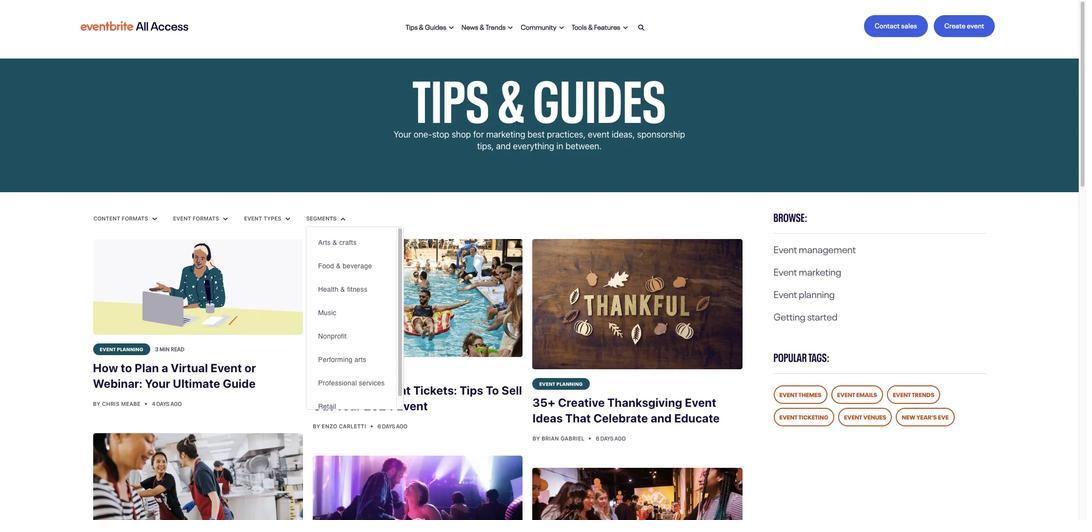 Task type: vqa. For each thing, say whether or not it's contained in the screenshot.
themes
yes



Task type: describe. For each thing, give the bounding box(es) containing it.
marketing inside your one-stop shop for marketing best practices, event ideas, sponsorship tips, and everything in between.
[[486, 129, 525, 140]]

out
[[313, 399, 333, 413]]

segments button
[[306, 215, 346, 222]]

popular
[[774, 348, 807, 365]]

create event link
[[934, 15, 995, 37]]

popular tags:
[[774, 348, 830, 365]]

arrow image for tools & features
[[623, 26, 628, 30]]

sponsorship
[[637, 129, 685, 140]]

event venues
[[844, 412, 887, 421]]

year's
[[917, 412, 937, 421]]

chris
[[102, 401, 120, 407]]

couple dancing in nightclub image
[[313, 456, 523, 520]]

virtual
[[171, 361, 208, 375]]

your inside your one-stop shop for marketing best practices, event ideas, sponsorship tips, and everything in between.
[[394, 129, 412, 140]]

event management link
[[774, 241, 856, 256]]

retail link
[[306, 395, 396, 418]]

1 to from the left
[[341, 384, 354, 397]]

0 vertical spatial tips
[[406, 21, 418, 31]]

everything
[[513, 141, 554, 151]]

and inside 35+ creative thanksgiving event ideas that celebrate and educate
[[651, 412, 672, 425]]

2024
[[364, 399, 394, 413]]

event planning link for 35+ creative thanksgiving event ideas that celebrate and educate
[[533, 378, 590, 390]]

segments
[[306, 215, 338, 221]]

performing arts link
[[306, 348, 396, 371]]

arrow image for guides
[[449, 26, 454, 30]]

event inside dropdown button
[[244, 215, 262, 221]]

crafts
[[339, 239, 357, 246]]

fitness
[[347, 286, 367, 293]]

arts & crafts link
[[306, 231, 396, 254]]

between.
[[566, 141, 602, 151]]

6 for sell
[[378, 422, 381, 430]]

tips inside "how to sell event tickets: tips to sell out your 2024 event"
[[460, 384, 484, 397]]

music link
[[306, 301, 396, 325]]

0 vertical spatial tips & guides
[[406, 21, 447, 31]]

ticketing
[[799, 412, 829, 421]]

getting
[[774, 308, 806, 323]]

& for health & fitness link
[[340, 286, 345, 293]]

health & fitness
[[318, 286, 367, 293]]

event marketing link
[[774, 264, 842, 278]]

guides inside tips & guides link
[[425, 21, 447, 31]]

lots of people at a pool party image
[[313, 239, 523, 357]]

35+
[[533, 396, 556, 410]]

how for how to plan a virtual event or webinar: your ultimate guide
[[93, 361, 118, 375]]

news & trends
[[462, 21, 506, 31]]

event planning for how to plan a virtual event or webinar: your ultimate guide
[[100, 345, 143, 352]]

trends
[[912, 390, 935, 399]]

professional services link
[[306, 371, 396, 395]]

tips,
[[477, 141, 494, 151]]

2 horizontal spatial planning
[[799, 286, 835, 301]]

event inside "link"
[[844, 412, 863, 421]]

that
[[566, 412, 591, 425]]

arrow image for trends
[[508, 26, 513, 30]]

venues
[[864, 412, 887, 421]]

new year's eve link
[[896, 408, 955, 427]]

arts & crafts
[[318, 239, 357, 246]]

people laughing while serving food image
[[93, 433, 303, 520]]

1 vertical spatial marketing
[[799, 264, 842, 278]]

1 horizontal spatial guides
[[533, 51, 666, 138]]

6 for thanksgiving
[[596, 435, 600, 442]]

eve
[[938, 412, 949, 421]]

tips & guides link
[[402, 15, 458, 37]]

how to sell event tickets: tips to sell out your 2024 event
[[313, 384, 522, 413]]

brian
[[542, 436, 559, 442]]

formats for content
[[122, 215, 148, 221]]

content formats button
[[93, 215, 157, 222]]

contact sales link
[[864, 15, 928, 37]]

meabe
[[121, 401, 141, 407]]

content formats
[[93, 215, 150, 221]]

4
[[152, 400, 155, 407]]

creative
[[558, 396, 605, 410]]

event management
[[774, 241, 856, 256]]

ideas
[[533, 412, 563, 425]]

event trends
[[893, 390, 935, 399]]

event types button
[[244, 215, 291, 222]]

retail
[[318, 403, 336, 410]]

arts
[[318, 239, 331, 246]]

new year's eve
[[902, 412, 949, 421]]

themes
[[799, 390, 822, 399]]

professional
[[318, 379, 357, 387]]

content
[[93, 215, 120, 221]]

services
[[359, 379, 385, 387]]

carletti
[[339, 423, 366, 430]]

event planning link for how to plan a virtual event or webinar: your ultimate guide
[[93, 343, 150, 355]]

& for tips & guides link
[[419, 21, 424, 31]]

event emails link
[[832, 386, 883, 404]]

for
[[473, 129, 484, 140]]

event inside create event link
[[967, 20, 985, 30]]

2 to from the left
[[486, 384, 499, 397]]

planning for 35+ creative thanksgiving event ideas that celebrate and educate
[[557, 380, 583, 387]]

arts
[[354, 356, 366, 364]]

tools & features
[[572, 21, 621, 31]]

how to sell event tickets: tips to sell out your 2024 event link
[[313, 378, 523, 420]]

1 sell from the left
[[356, 384, 377, 397]]

community link
[[517, 15, 568, 37]]

1 vertical spatial tips & guides
[[413, 51, 666, 138]]

performing
[[318, 356, 352, 364]]

plan
[[135, 361, 159, 375]]

event inside how to plan a virtual event or webinar: your ultimate guide
[[211, 361, 242, 375]]

gabriel
[[561, 436, 585, 442]]

trends
[[486, 21, 506, 31]]

event trends link
[[887, 386, 941, 404]]

2 horizontal spatial days
[[601, 435, 614, 442]]

celebrate
[[594, 412, 648, 425]]

practices,
[[547, 129, 586, 140]]

one-
[[414, 129, 432, 140]]

ago for ultimate
[[171, 400, 182, 407]]

segments element
[[306, 226, 404, 418]]

educate
[[674, 412, 720, 425]]

event formats
[[173, 215, 221, 221]]

arrow image for community
[[559, 26, 564, 30]]

event planning for 35+ creative thanksgiving event ideas that celebrate and educate
[[540, 380, 583, 387]]

logo eventbrite image
[[79, 17, 190, 35]]

how to plan a virtual event or webinar: your ultimate guide link
[[93, 355, 303, 397]]

read
[[171, 345, 185, 353]]

beverage
[[343, 262, 372, 270]]



Task type: locate. For each thing, give the bounding box(es) containing it.
6 days ago down 2024 at the bottom of the page
[[378, 422, 408, 430]]

event planning up the getting started link
[[774, 286, 835, 301]]

event inside your one-stop shop for marketing best practices, event ideas, sponsorship tips, and everything in between.
[[588, 129, 610, 140]]

1 vertical spatial event planning link
[[93, 343, 150, 355]]

shop
[[452, 129, 471, 140]]

create event
[[945, 20, 985, 30]]

0 vertical spatial marketing
[[486, 129, 525, 140]]

2 horizontal spatial ago
[[615, 435, 626, 442]]

arrow image
[[449, 26, 454, 30], [508, 26, 513, 30]]

event
[[173, 215, 191, 221], [244, 215, 262, 221], [774, 241, 797, 256], [774, 264, 797, 278], [774, 286, 797, 301], [100, 345, 116, 352], [211, 361, 242, 375], [540, 380, 556, 387], [379, 384, 411, 397], [780, 390, 798, 399], [837, 390, 855, 399], [893, 390, 911, 399], [685, 396, 717, 410], [397, 399, 428, 413], [780, 412, 798, 421], [844, 412, 863, 421]]

search icon image
[[638, 24, 645, 31]]

0 vertical spatial event planning link
[[774, 286, 835, 301]]

3 arrow image from the left
[[285, 217, 290, 221]]

1 vertical spatial your
[[145, 377, 170, 390]]

event inside 35+ creative thanksgiving event ideas that celebrate and educate
[[685, 396, 717, 410]]

arrow image for segments
[[341, 217, 345, 221]]

0 vertical spatial planning
[[799, 286, 835, 301]]

2 horizontal spatial your
[[394, 129, 412, 140]]

2 vertical spatial by
[[533, 436, 540, 442]]

a
[[162, 361, 168, 375]]

1 horizontal spatial ago
[[396, 422, 408, 430]]

2 arrow image from the left
[[223, 217, 228, 221]]

arrow image inside tips & guides link
[[449, 26, 454, 30]]

health
[[318, 286, 338, 293]]

ago right the 4 in the left of the page
[[171, 400, 182, 407]]

event emails
[[837, 390, 878, 399]]

0 vertical spatial and
[[496, 141, 511, 151]]

0 vertical spatial 6
[[378, 422, 381, 430]]

1 vertical spatial 6 days ago
[[596, 435, 626, 442]]

event types
[[244, 215, 283, 221]]

music
[[318, 309, 336, 317]]

arrow image inside "event types" dropdown button
[[285, 217, 290, 221]]

& left news
[[419, 21, 424, 31]]

your down a
[[145, 377, 170, 390]]

planning up creative
[[557, 380, 583, 387]]

contact sales
[[875, 20, 918, 30]]

6 right "gabriel"
[[596, 435, 600, 442]]

marketing
[[486, 129, 525, 140], [799, 264, 842, 278]]

1 horizontal spatial 6 days ago
[[596, 435, 626, 442]]

guide
[[223, 377, 256, 390]]

0 horizontal spatial 6 days ago
[[378, 422, 408, 430]]

0 horizontal spatial event
[[588, 129, 610, 140]]

tickets:
[[413, 384, 457, 397]]

food & beverage link
[[306, 254, 396, 278]]

1 vertical spatial event
[[588, 129, 610, 140]]

management
[[799, 241, 856, 256]]

0 horizontal spatial marketing
[[486, 129, 525, 140]]

event up between.
[[588, 129, 610, 140]]

2 vertical spatial event planning
[[540, 380, 583, 387]]

getting started link
[[774, 308, 838, 323]]

& right health
[[340, 286, 345, 293]]

formats inside dropdown button
[[193, 215, 219, 221]]

event planning up 'to'
[[100, 345, 143, 352]]

1 vertical spatial days
[[382, 422, 395, 430]]

health & fitness link
[[306, 278, 396, 301]]

how up out
[[313, 384, 338, 397]]

arrow image right trends
[[508, 26, 513, 30]]

6 down 2024 at the bottom of the page
[[378, 422, 381, 430]]

how for how to sell event tickets: tips to sell out your 2024 event
[[313, 384, 338, 397]]

1 horizontal spatial how
[[313, 384, 338, 397]]

35+ creative thanksgiving event ideas that celebrate and educate link
[[533, 390, 743, 432]]

0 vertical spatial 6 days ago
[[378, 422, 408, 430]]

marketing down event management link
[[799, 264, 842, 278]]

2 horizontal spatial event planning link
[[774, 286, 835, 301]]

sell up 2024 at the bottom of the page
[[356, 384, 377, 397]]

2 vertical spatial event planning link
[[533, 378, 590, 390]]

35+ creative thanksgiving event ideas that celebrate and educate
[[533, 396, 720, 425]]

1 horizontal spatial your
[[336, 399, 361, 413]]

event ticketing link
[[774, 408, 835, 427]]

2 arrow image from the left
[[508, 26, 513, 30]]

0 vertical spatial event
[[967, 20, 985, 30]]

6 days ago for sell
[[378, 422, 408, 430]]

arrow image
[[559, 26, 564, 30], [623, 26, 628, 30]]

arrow image left the "tools"
[[559, 26, 564, 30]]

4 arrow image from the left
[[341, 217, 345, 221]]

0 vertical spatial event planning
[[774, 286, 835, 301]]

& left best
[[498, 51, 525, 138]]

1 vertical spatial 6
[[596, 435, 600, 442]]

or
[[245, 361, 256, 375]]

1 vertical spatial ago
[[396, 422, 408, 430]]

0 horizontal spatial by
[[93, 401, 100, 407]]

event planning link up the 35+
[[533, 378, 590, 390]]

0 horizontal spatial arrow image
[[449, 26, 454, 30]]

2 vertical spatial tips
[[460, 384, 484, 397]]

arrow image for content formats
[[152, 217, 157, 221]]

by chris meabe
[[93, 401, 142, 407]]

planning up 'to'
[[117, 345, 143, 352]]

1 vertical spatial how
[[313, 384, 338, 397]]

event planning up the 35+
[[540, 380, 583, 387]]

sell
[[356, 384, 377, 397], [502, 384, 522, 397]]

best
[[528, 129, 545, 140]]

arrow image inside tools & features link
[[623, 26, 628, 30]]

1 horizontal spatial and
[[651, 412, 672, 425]]

6
[[378, 422, 381, 430], [596, 435, 600, 442]]

formats
[[122, 215, 148, 221], [193, 215, 219, 221]]

to
[[121, 361, 132, 375]]

& right food at the bottom
[[336, 262, 341, 270]]

1 vertical spatial and
[[651, 412, 672, 425]]

6 days ago for thanksgiving
[[596, 435, 626, 442]]

event planning
[[774, 286, 835, 301], [100, 345, 143, 352], [540, 380, 583, 387]]

1 vertical spatial guides
[[533, 51, 666, 138]]

6 days ago down the celebrate
[[596, 435, 626, 442]]

1 horizontal spatial planning
[[557, 380, 583, 387]]

0 horizontal spatial ago
[[171, 400, 182, 407]]

ago down how to sell event tickets: tips to sell out your 2024 event link
[[396, 422, 408, 430]]

your inside "how to sell event tickets: tips to sell out your 2024 event"
[[336, 399, 361, 413]]

2 arrow image from the left
[[623, 26, 628, 30]]

1 arrow image from the left
[[559, 26, 564, 30]]

1 horizontal spatial event
[[967, 20, 985, 30]]

and down thanksgiving in the right bottom of the page
[[651, 412, 672, 425]]

your up carletti at left
[[336, 399, 361, 413]]

tags:
[[809, 348, 830, 365]]

ago for your
[[396, 422, 408, 430]]

0 vertical spatial your
[[394, 129, 412, 140]]

0 horizontal spatial arrow image
[[559, 26, 564, 30]]

1 vertical spatial tips
[[413, 51, 490, 138]]

0 horizontal spatial formats
[[122, 215, 148, 221]]

2 vertical spatial ago
[[615, 435, 626, 442]]

types
[[264, 215, 281, 221]]

& right arts
[[333, 239, 337, 246]]

by left chris on the bottom left of the page
[[93, 401, 100, 407]]

1 horizontal spatial by
[[313, 423, 320, 430]]

& for arts & crafts link
[[333, 239, 337, 246]]

days
[[156, 400, 170, 407], [382, 422, 395, 430], [601, 435, 614, 442]]

how inside "how to sell event tickets: tips to sell out your 2024 event"
[[313, 384, 338, 397]]

and inside your one-stop shop for marketing best practices, event ideas, sponsorship tips, and everything in between.
[[496, 141, 511, 151]]

performing arts
[[318, 356, 366, 364]]

0 vertical spatial by
[[93, 401, 100, 407]]

arrow image
[[152, 217, 157, 221], [223, 217, 228, 221], [285, 217, 290, 221], [341, 217, 345, 221]]

1 horizontal spatial days
[[382, 422, 395, 430]]

&
[[419, 21, 424, 31], [480, 21, 485, 31], [588, 21, 593, 31], [498, 51, 525, 138], [333, 239, 337, 246], [336, 262, 341, 270], [340, 286, 345, 293]]

2 formats from the left
[[193, 215, 219, 221]]

ago down the celebrate
[[615, 435, 626, 442]]

by left brian
[[533, 436, 540, 442]]

2 sell from the left
[[502, 384, 522, 397]]

days for your
[[382, 422, 395, 430]]

arrow image left search icon
[[623, 26, 628, 30]]

by chris meabe link
[[93, 401, 142, 407]]

1 vertical spatial planning
[[117, 345, 143, 352]]

1 horizontal spatial to
[[486, 384, 499, 397]]

arrow image right event formats
[[223, 217, 228, 221]]

formats for event
[[193, 215, 219, 221]]

by left enzo
[[313, 423, 320, 430]]

& for tools & features link
[[588, 21, 593, 31]]

sell left the 35+
[[502, 384, 522, 397]]

0 horizontal spatial 6
[[378, 422, 381, 430]]

0 horizontal spatial to
[[341, 384, 354, 397]]

event planning link up the getting started link
[[774, 286, 835, 301]]

arrow image right types
[[285, 217, 290, 221]]

by brian gabriel
[[533, 436, 586, 442]]

0 vertical spatial days
[[156, 400, 170, 407]]

by enzo carletti
[[313, 423, 368, 430]]

0 vertical spatial guides
[[425, 21, 447, 31]]

guides
[[425, 21, 447, 31], [533, 51, 666, 138]]

how to plan a virtual event or webinar: your ultimate guide
[[93, 361, 256, 390]]

ultimate
[[173, 377, 220, 390]]

days down the celebrate
[[601, 435, 614, 442]]

& right the "tools"
[[588, 21, 593, 31]]

event right create
[[967, 20, 985, 30]]

1 horizontal spatial event planning link
[[533, 378, 590, 390]]

arrow image left news
[[449, 26, 454, 30]]

0 horizontal spatial guides
[[425, 21, 447, 31]]

3 min read
[[155, 345, 185, 353]]

0 horizontal spatial sell
[[356, 384, 377, 397]]

1 horizontal spatial marketing
[[799, 264, 842, 278]]

1 horizontal spatial arrow image
[[623, 26, 628, 30]]

tips
[[406, 21, 418, 31], [413, 51, 490, 138], [460, 384, 484, 397]]

and right the tips,
[[496, 141, 511, 151]]

news
[[462, 21, 479, 31]]

features
[[594, 21, 621, 31]]

0 horizontal spatial how
[[93, 361, 118, 375]]

1 vertical spatial by
[[313, 423, 320, 430]]

arrow image inside event formats dropdown button
[[223, 217, 228, 221]]

0 horizontal spatial your
[[145, 377, 170, 390]]

0 vertical spatial ago
[[171, 400, 182, 407]]

0 horizontal spatial planning
[[117, 345, 143, 352]]

your one-stop shop for marketing best practices, event ideas, sponsorship tips, and everything in between.
[[394, 129, 685, 151]]

arrow image for event formats
[[223, 217, 228, 221]]

1 formats from the left
[[122, 215, 148, 221]]

your left one-
[[394, 129, 412, 140]]

1 horizontal spatial event planning
[[540, 380, 583, 387]]

by for how to sell event tickets: tips to sell out your 2024 event
[[313, 423, 320, 430]]

event planning link up 'to'
[[93, 343, 150, 355]]

planning up started
[[799, 286, 835, 301]]

0 vertical spatial how
[[93, 361, 118, 375]]

by for how to plan a virtual event or webinar: your ultimate guide
[[93, 401, 100, 407]]

1 horizontal spatial 6
[[596, 435, 600, 442]]

community
[[521, 21, 557, 31]]

in
[[557, 141, 564, 151]]

by brian gabriel link
[[533, 436, 586, 442]]

by for 35+ creative thanksgiving event ideas that celebrate and educate
[[533, 436, 540, 442]]

started
[[808, 308, 838, 323]]

arrow image inside news & trends link
[[508, 26, 513, 30]]

arrow image inside "content formats" popup button
[[152, 217, 157, 221]]

days down 2024 at the bottom of the page
[[382, 422, 395, 430]]

event themes link
[[774, 386, 828, 404]]

tools & features link
[[568, 15, 632, 37]]

planning for how to plan a virtual event or webinar: your ultimate guide
[[117, 345, 143, 352]]

2 vertical spatial planning
[[557, 380, 583, 387]]

event planning link
[[774, 286, 835, 301], [93, 343, 150, 355], [533, 378, 590, 390]]

0 horizontal spatial event planning link
[[93, 343, 150, 355]]

arrow image inside community link
[[559, 26, 564, 30]]

arrow image right content formats
[[152, 217, 157, 221]]

2 horizontal spatial event planning
[[774, 286, 835, 301]]

formats inside popup button
[[122, 215, 148, 221]]

by enzo carletti link
[[313, 423, 368, 430]]

& for news & trends link at left top
[[480, 21, 485, 31]]

0 horizontal spatial and
[[496, 141, 511, 151]]

arrow image inside segments popup button
[[341, 217, 345, 221]]

how inside how to plan a virtual event or webinar: your ultimate guide
[[93, 361, 118, 375]]

create
[[945, 20, 966, 30]]

1 horizontal spatial sell
[[502, 384, 522, 397]]

1 arrow image from the left
[[449, 26, 454, 30]]

nonprofit
[[318, 332, 347, 340]]

arrow image for event types
[[285, 217, 290, 221]]

nonprofit link
[[306, 325, 396, 348]]

event venues link
[[839, 408, 892, 427]]

1 vertical spatial event planning
[[100, 345, 143, 352]]

1 horizontal spatial arrow image
[[508, 26, 513, 30]]

contact
[[875, 20, 900, 30]]

your inside how to plan a virtual event or webinar: your ultimate guide
[[145, 377, 170, 390]]

browse:
[[774, 208, 808, 225]]

2 vertical spatial days
[[601, 435, 614, 442]]

ideas,
[[612, 129, 635, 140]]

2 vertical spatial your
[[336, 399, 361, 413]]

marketing up the tips,
[[486, 129, 525, 140]]

event formats button
[[173, 215, 228, 222]]

arrow image right segments
[[341, 217, 345, 221]]

& right news
[[480, 21, 485, 31]]

enzo
[[322, 423, 337, 430]]

event inside dropdown button
[[173, 215, 191, 221]]

1 arrow image from the left
[[152, 217, 157, 221]]

webinar:
[[93, 377, 142, 390]]

news & trends link
[[458, 15, 517, 37]]

days right the 4 in the left of the page
[[156, 400, 170, 407]]

how up webinar:
[[93, 361, 118, 375]]

0 horizontal spatial days
[[156, 400, 170, 407]]

& for food & beverage link
[[336, 262, 341, 270]]

1 horizontal spatial formats
[[193, 215, 219, 221]]

0 horizontal spatial event planning
[[100, 345, 143, 352]]

days for ultimate
[[156, 400, 170, 407]]

2 horizontal spatial by
[[533, 436, 540, 442]]



